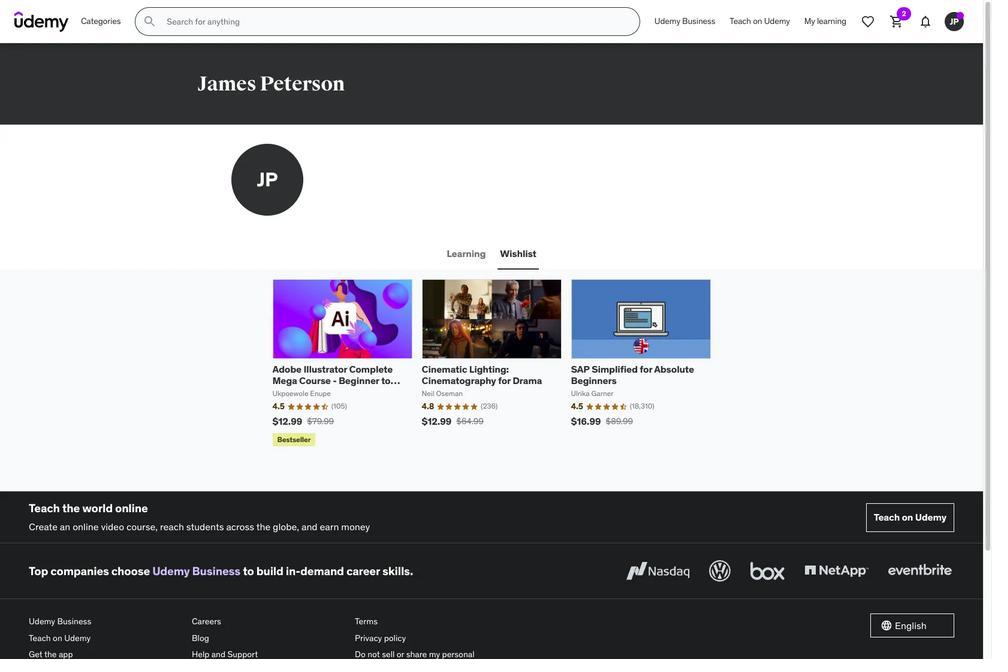 Task type: locate. For each thing, give the bounding box(es) containing it.
1 horizontal spatial teach on udemy link
[[723, 7, 798, 36]]

companies
[[51, 564, 109, 579]]

netapp image
[[803, 559, 872, 585]]

0 horizontal spatial teach on udemy link
[[29, 631, 182, 647]]

0 horizontal spatial online
[[73, 521, 99, 533]]

2 horizontal spatial teach on udemy link
[[867, 504, 955, 532]]

0 vertical spatial the
[[62, 501, 80, 516]]

privacy policy link
[[355, 631, 509, 647]]

to inside adobe illustrator complete mega course - beginner to advance
[[381, 375, 391, 387]]

0 horizontal spatial teach on udemy
[[730, 16, 790, 27]]

my learning
[[805, 16, 847, 27]]

1 horizontal spatial business
[[192, 564, 241, 579]]

notifications image
[[919, 14, 933, 29]]

2 link
[[883, 7, 912, 36]]

build
[[257, 564, 284, 579]]

simplified
[[592, 364, 638, 376]]

blog link
[[192, 631, 345, 647]]

small image
[[881, 620, 893, 632]]

0 horizontal spatial on
[[53, 633, 62, 644]]

1 horizontal spatial for
[[640, 364, 653, 376]]

online
[[115, 501, 148, 516], [73, 521, 99, 533]]

teach on udemy left my
[[730, 16, 790, 27]]

teach on udemy link
[[723, 7, 798, 36], [867, 504, 955, 532], [29, 631, 182, 647]]

sap
[[571, 364, 590, 376]]

cinematography
[[422, 375, 496, 387]]

the up 'an'
[[62, 501, 80, 516]]

you have alerts image
[[957, 12, 964, 19]]

teach on udemy
[[730, 16, 790, 27], [874, 512, 947, 524]]

wishlist button
[[498, 240, 539, 269]]

business
[[683, 16, 716, 27], [192, 564, 241, 579], [57, 617, 91, 628]]

an
[[60, 521, 70, 533]]

to left build
[[243, 564, 254, 579]]

1 horizontal spatial teach on udemy
[[874, 512, 947, 524]]

0 vertical spatial on
[[753, 16, 763, 27]]

careers blog
[[192, 617, 221, 644]]

volkswagen image
[[707, 559, 734, 585]]

udemy
[[655, 16, 681, 27], [765, 16, 790, 27], [916, 512, 947, 524], [152, 564, 190, 579], [29, 617, 55, 628], [64, 633, 91, 644]]

1 vertical spatial business
[[192, 564, 241, 579]]

0 horizontal spatial for
[[498, 375, 511, 387]]

my learning link
[[798, 7, 854, 36]]

cinematic lighting: cinematography for drama
[[422, 364, 542, 387]]

wishlist
[[500, 248, 537, 260]]

world
[[82, 501, 113, 516]]

careers
[[192, 617, 221, 628]]

for left drama on the bottom right
[[498, 375, 511, 387]]

1 horizontal spatial jp
[[950, 16, 959, 27]]

the
[[62, 501, 80, 516], [257, 521, 271, 533]]

business for udemy business teach on udemy
[[57, 617, 91, 628]]

0 vertical spatial business
[[683, 16, 716, 27]]

0 horizontal spatial business
[[57, 617, 91, 628]]

cinematic lighting: cinematography for drama link
[[422, 364, 542, 387]]

in-
[[286, 564, 300, 579]]

udemy business link
[[648, 7, 723, 36], [152, 564, 241, 579], [29, 614, 182, 631]]

2 vertical spatial udemy business link
[[29, 614, 182, 631]]

reach
[[160, 521, 184, 533]]

submit search image
[[143, 14, 157, 29]]

0 vertical spatial to
[[381, 375, 391, 387]]

learning
[[817, 16, 847, 27]]

0 vertical spatial online
[[115, 501, 148, 516]]

peterson
[[260, 71, 345, 97]]

jp
[[950, 16, 959, 27], [257, 167, 278, 192]]

lighting:
[[469, 364, 509, 376]]

teach
[[730, 16, 752, 27], [29, 501, 60, 516], [874, 512, 900, 524], [29, 633, 51, 644]]

adobe illustrator complete mega course - beginner to advance link
[[273, 364, 400, 399]]

1 vertical spatial on
[[902, 512, 914, 524]]

on
[[753, 16, 763, 27], [902, 512, 914, 524], [53, 633, 62, 644]]

1 vertical spatial teach on udemy
[[874, 512, 947, 524]]

2
[[902, 9, 907, 18]]

categories
[[81, 16, 121, 27]]

1 vertical spatial udemy business link
[[152, 564, 241, 579]]

teach on udemy up eventbrite image
[[874, 512, 947, 524]]

for
[[640, 364, 653, 376], [498, 375, 511, 387]]

course,
[[127, 521, 158, 533]]

money
[[341, 521, 370, 533]]

1 horizontal spatial to
[[381, 375, 391, 387]]

online right 'an'
[[73, 521, 99, 533]]

terms link
[[355, 614, 509, 631]]

business inside udemy business teach on udemy
[[57, 617, 91, 628]]

1 horizontal spatial on
[[753, 16, 763, 27]]

drama
[[513, 375, 542, 387]]

udemy image
[[14, 11, 69, 32]]

for left absolute
[[640, 364, 653, 376]]

to
[[381, 375, 391, 387], [243, 564, 254, 579]]

james peterson
[[198, 71, 345, 97]]

2 vertical spatial on
[[53, 633, 62, 644]]

1 horizontal spatial the
[[257, 521, 271, 533]]

wishlist image
[[861, 14, 876, 29]]

1 vertical spatial jp
[[257, 167, 278, 192]]

sap simplified for absolute beginners link
[[571, 364, 695, 387]]

Search for anything text field
[[165, 11, 626, 32]]

cinematic
[[422, 364, 467, 376]]

the left globe,
[[257, 521, 271, 533]]

to right beginner
[[381, 375, 391, 387]]

earn
[[320, 521, 339, 533]]

2 horizontal spatial business
[[683, 16, 716, 27]]

2 horizontal spatial on
[[902, 512, 914, 524]]

top
[[29, 564, 48, 579]]

course
[[299, 375, 331, 387]]

privacy
[[355, 633, 382, 644]]

beginners
[[571, 375, 617, 387]]

1 vertical spatial online
[[73, 521, 99, 533]]

0 vertical spatial teach on udemy link
[[723, 7, 798, 36]]

1 vertical spatial to
[[243, 564, 254, 579]]

teach inside teach the world online create an online video course, reach students across the globe, and earn money
[[29, 501, 60, 516]]

0 horizontal spatial to
[[243, 564, 254, 579]]

create
[[29, 521, 58, 533]]

online up 'course,'
[[115, 501, 148, 516]]

2 vertical spatial business
[[57, 617, 91, 628]]



Task type: describe. For each thing, give the bounding box(es) containing it.
teach the world online create an online video course, reach students across the globe, and earn money
[[29, 501, 370, 533]]

eventbrite image
[[886, 559, 955, 585]]

0 vertical spatial teach on udemy
[[730, 16, 790, 27]]

on for the middle teach on udemy link
[[753, 16, 763, 27]]

choose
[[111, 564, 150, 579]]

absolute
[[654, 364, 695, 376]]

for inside sap simplified for absolute beginners
[[640, 364, 653, 376]]

sap simplified for absolute beginners
[[571, 364, 695, 387]]

0 horizontal spatial jp
[[257, 167, 278, 192]]

udemy business teach on udemy
[[29, 617, 91, 644]]

teach inside udemy business teach on udemy
[[29, 633, 51, 644]]

shopping cart with 2 items image
[[890, 14, 905, 29]]

beginner
[[339, 375, 379, 387]]

terms
[[355, 617, 378, 628]]

mega
[[273, 375, 297, 387]]

1 vertical spatial teach on udemy link
[[867, 504, 955, 532]]

complete
[[349, 364, 393, 376]]

adobe illustrator complete mega course - beginner to advance
[[273, 364, 393, 399]]

1 vertical spatial the
[[257, 521, 271, 533]]

on inside udemy business teach on udemy
[[53, 633, 62, 644]]

skills.
[[383, 564, 413, 579]]

2 vertical spatial teach on udemy link
[[29, 631, 182, 647]]

james
[[198, 71, 256, 97]]

terms privacy policy
[[355, 617, 406, 644]]

globe,
[[273, 521, 299, 533]]

business for udemy business
[[683, 16, 716, 27]]

1 horizontal spatial online
[[115, 501, 148, 516]]

and
[[302, 521, 318, 533]]

0 horizontal spatial the
[[62, 501, 80, 516]]

on for teach on udemy link to the middle
[[902, 512, 914, 524]]

-
[[333, 375, 337, 387]]

0 vertical spatial jp
[[950, 16, 959, 27]]

english button
[[871, 614, 955, 638]]

career
[[347, 564, 380, 579]]

learning
[[447, 248, 486, 260]]

students
[[186, 521, 224, 533]]

0 vertical spatial udemy business link
[[648, 7, 723, 36]]

blog
[[192, 633, 209, 644]]

careers link
[[192, 614, 345, 631]]

jp link
[[941, 7, 969, 36]]

english
[[896, 620, 927, 632]]

learning button
[[445, 240, 488, 269]]

video
[[101, 521, 124, 533]]

my
[[805, 16, 816, 27]]

demand
[[300, 564, 344, 579]]

adobe
[[273, 364, 302, 376]]

illustrator
[[304, 364, 347, 376]]

across
[[226, 521, 254, 533]]

nasdaq image
[[624, 559, 693, 585]]

udemy business
[[655, 16, 716, 27]]

for inside cinematic lighting: cinematography for drama
[[498, 375, 511, 387]]

categories button
[[74, 7, 128, 36]]

policy
[[384, 633, 406, 644]]

advance
[[273, 387, 311, 399]]

top companies choose udemy business to build in-demand career skills.
[[29, 564, 413, 579]]

box image
[[748, 559, 788, 585]]



Task type: vqa. For each thing, say whether or not it's contained in the screenshot.
Blog
yes



